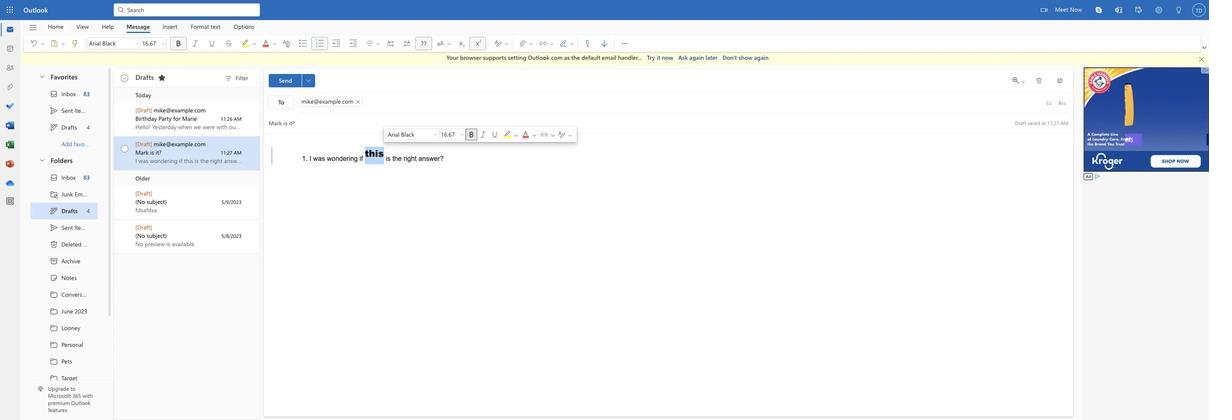 Task type: describe. For each thing, give the bounding box(es) containing it.

[[420, 39, 428, 48]]

format text button
[[185, 20, 227, 33]]

 for  
[[539, 39, 547, 48]]

message button
[[120, 20, 156, 33]]

mike@example.com for birthday party for marie
[[154, 106, 206, 114]]

items inside favorites 'tree'
[[75, 107, 89, 115]]

help
[[102, 22, 114, 30]]

 for 
[[50, 290, 58, 299]]

draft
[[1016, 120, 1027, 126]]

Add a subject text field
[[264, 116, 1008, 130]]

 for   
[[468, 130, 476, 139]]

 
[[30, 39, 45, 48]]


[[366, 39, 374, 48]]

 drafts inside favorites 'tree'
[[50, 123, 77, 132]]

 sent items inside favorites 'tree'
[[50, 106, 89, 115]]

premium features image
[[38, 387, 43, 392]]

Select all messages checkbox
[[119, 72, 130, 84]]

bcc button
[[1056, 96, 1070, 109]]

 inside favorites 'tree'
[[50, 106, 58, 115]]

 button
[[596, 37, 613, 50]]

2  tree item from the top
[[31, 203, 98, 219]]

 button inside clipboard group
[[60, 37, 66, 50]]

[draft] mike@example.com for it?
[[136, 140, 206, 148]]


[[117, 6, 125, 14]]

2  tree item from the top
[[31, 169, 98, 186]]

later
[[706, 54, 718, 61]]

no
[[136, 240, 143, 248]]

it?
[[156, 148, 162, 156]]

i inside i was wondering if this is the right answer?
[[310, 155, 312, 162]]

sent inside favorites 'tree'
[[61, 107, 73, 115]]

don't show again button
[[723, 54, 769, 62]]


[[601, 39, 609, 48]]

right inside message list list box
[[210, 157, 223, 165]]

 button inside favorites tree item
[[35, 69, 49, 84]]

wondering inside i was wondering if this is the right answer?
[[327, 155, 358, 162]]

2 4 from the top
[[87, 207, 90, 215]]

 
[[539, 39, 555, 48]]

pets
[[61, 358, 72, 366]]

decrease indent image
[[332, 39, 349, 48]]

preview
[[145, 240, 165, 248]]

favorites tree item
[[31, 69, 98, 86]]

Search for email, meetings, files and more. field
[[126, 5, 255, 14]]

font color image
[[262, 39, 279, 48]]

 inside dropdown button
[[252, 41, 257, 46]]


[[584, 39, 592, 48]]

 inbox for 2nd  tree item from the top of the this application
[[50, 173, 76, 182]]

 personal
[[50, 341, 83, 349]]

 button
[[1170, 0, 1190, 21]]

 for first  "tree item"
[[50, 123, 58, 132]]

1  tree item from the top
[[31, 286, 98, 303]]

add favorite
[[61, 140, 93, 148]]

is inside i was wondering if this is the right answer?
[[386, 155, 391, 162]]

older heading
[[114, 170, 260, 186]]

format
[[191, 22, 209, 30]]

mail image
[[6, 26, 14, 34]]

was inside i was wondering if this is the right answer?
[[313, 155, 325, 162]]

people image
[[6, 64, 14, 72]]

(no for fdsafdsa
[[136, 198, 145, 206]]

 inside  
[[61, 41, 66, 46]]


[[158, 73, 166, 82]]

1 vertical spatial  button
[[302, 74, 315, 87]]

now
[[1071, 5, 1083, 13]]

 button right font color icon
[[550, 129, 556, 141]]

am for mark is it?
[[234, 149, 242, 156]]


[[50, 190, 58, 198]]

83 inside favorites 'tree'
[[83, 90, 90, 98]]

 button inside basic text group
[[271, 37, 278, 50]]

2 sent from the top
[[61, 224, 73, 232]]

format text
[[191, 22, 221, 30]]

 junk email
[[50, 190, 89, 198]]

this application
[[0, 0, 1210, 420]]

(no subject) for no preview is available.
[[136, 231, 167, 239]]

right inside i was wondering if this is the right answer?
[[404, 155, 417, 162]]


[[386, 39, 395, 48]]

 inside  
[[376, 41, 381, 46]]


[[1042, 7, 1048, 13]]

text highlight color image inside  dropdown button
[[241, 39, 258, 48]]

outlook inside upgrade to microsoft 365 with premium outlook features
[[71, 400, 91, 407]]

for
[[173, 114, 181, 122]]

 for  deleted items
[[50, 240, 58, 249]]

tab list inside this application
[[41, 20, 261, 33]]

 
[[519, 39, 534, 48]]

favorite
[[74, 140, 93, 148]]

personal
[[61, 341, 83, 349]]

items inside  deleted items
[[83, 240, 97, 248]]

outlook.com
[[528, 54, 563, 61]]

 notes
[[50, 274, 77, 282]]

 inside  
[[570, 41, 575, 46]]

default
[[582, 54, 601, 61]]

i was wondering if this is the right answer? inside message body, press alt+f10 to exit text box
[[310, 147, 444, 162]]

to
[[278, 98, 285, 106]]

this inside i was wondering if this is the right answer?
[[365, 147, 384, 160]]

mark
[[136, 148, 149, 156]]

3 [draft] from the top
[[136, 189, 152, 197]]

today
[[136, 91, 151, 99]]

1  tree item from the top
[[31, 119, 98, 136]]

subject) for no preview is available.
[[147, 231, 167, 239]]

the inside message list list box
[[200, 157, 209, 165]]

add favorite tree item
[[31, 136, 98, 152]]

5/8/2023
[[222, 232, 242, 239]]

1 [draft] from the top
[[136, 106, 152, 114]]

i was wondering if this is the right answer? inside message list list box
[[136, 157, 245, 165]]


[[29, 23, 37, 32]]


[[403, 39, 412, 48]]

 button
[[416, 37, 432, 50]]

2  from the top
[[50, 224, 58, 232]]

 button for  button corresponding to  button associated with font size text box
[[204, 37, 220, 50]]

 tree item
[[31, 253, 98, 270]]

if inside i was wondering if this is the right answer?
[[360, 155, 363, 162]]

insert button
[[157, 20, 184, 33]]

 button for  dropdown button on the right of font color icon
[[538, 129, 550, 141]]

 
[[1013, 77, 1027, 84]]

 button for  popup button inside include group
[[535, 37, 549, 50]]

1 vertical spatial items
[[75, 224, 89, 232]]

 button
[[155, 71, 169, 84]]

 for 1st  "tree item" from the bottom
[[50, 207, 58, 215]]

 button down options 'button'
[[237, 35, 258, 52]]

if inside message list list box
[[179, 157, 183, 165]]

folders tree item
[[31, 152, 98, 169]]

 button for font size text box
[[160, 38, 167, 49]]

 button
[[26, 37, 39, 50]]

 for bottommost '' popup button
[[306, 78, 311, 83]]


[[1177, 7, 1183, 13]]

 button
[[1031, 74, 1048, 87]]

your
[[447, 54, 459, 61]]

2  sent items from the top
[[50, 224, 89, 232]]

  
[[468, 130, 499, 139]]

[draft] mike@example.com for for
[[136, 106, 206, 114]]

email
[[75, 190, 89, 198]]

0 horizontal spatial 
[[494, 39, 503, 48]]

features
[[48, 407, 67, 414]]


[[224, 74, 233, 83]]

 button inside include group
[[549, 37, 555, 50]]

0 vertical spatial  button
[[1202, 43, 1209, 52]]

4 [draft] from the top
[[136, 223, 152, 231]]

was inside message list list box
[[139, 157, 148, 165]]

notes
[[61, 274, 77, 282]]

premium
[[48, 400, 70, 407]]

 inside  
[[504, 41, 509, 46]]

 filter
[[224, 74, 248, 83]]

outlook link
[[23, 0, 48, 20]]

favorites tree
[[31, 65, 98, 152]]

 button
[[1090, 0, 1110, 20]]

2  tree item from the top
[[31, 219, 98, 236]]

powerpoint image
[[6, 160, 14, 169]]


[[225, 39, 233, 48]]

1 vertical spatial 
[[491, 130, 499, 139]]

mike@example.com button
[[299, 97, 363, 107]]

subscript image
[[457, 39, 474, 48]]

2 83 from the top
[[83, 174, 90, 182]]

2 [draft] from the top
[[136, 140, 152, 148]]

deleted
[[61, 240, 82, 248]]

try it now
[[647, 54, 674, 61]]

to button
[[269, 96, 294, 109]]

 button for  button for  button corresponding to font size text field
[[466, 129, 478, 141]]

 button
[[25, 20, 41, 35]]

1 vertical spatial text highlight color image
[[504, 130, 520, 139]]

 inside basic text group
[[208, 39, 216, 48]]

 inside  
[[40, 41, 45, 46]]

handler...
[[618, 54, 642, 61]]

is right preview
[[167, 240, 170, 248]]

1  tree item from the top
[[31, 86, 98, 102]]


[[1013, 77, 1020, 84]]

2  drafts from the top
[[50, 207, 78, 215]]

2 horizontal spatial the
[[572, 54, 580, 61]]

select a message checkbox for (no subject)
[[115, 220, 136, 238]]

2  from the top
[[50, 173, 58, 182]]

wondering inside message list list box
[[150, 157, 178, 165]]

upgrade
[[48, 385, 69, 392]]

5  tree item from the top
[[31, 353, 98, 370]]

Font size text field
[[141, 38, 160, 49]]


[[519, 39, 527, 48]]

 inside favorites tree item
[[39, 73, 46, 80]]



Task type: vqa. For each thing, say whether or not it's contained in the screenshot.
Options BUTTON on the left
yes



Task type: locate. For each thing, give the bounding box(es) containing it.
archive
[[61, 257, 80, 265]]

1 vertical spatial  button
[[466, 129, 478, 141]]

 tree item down  looney
[[31, 336, 98, 353]]

i was wondering if this is the right answer? up older heading
[[136, 157, 245, 165]]

inbox up  junk email
[[61, 174, 76, 182]]

cc button
[[1043, 96, 1056, 109]]

[draft] up mark on the top left of the page
[[136, 140, 152, 148]]

font color image
[[522, 130, 539, 139]]

 inbox down folders tree item
[[50, 173, 76, 182]]

items up  deleted items
[[75, 224, 89, 232]]

right down 11:27 am
[[210, 157, 223, 165]]

 right  
[[1036, 77, 1043, 84]]

2 vertical spatial mike@example.com
[[154, 140, 206, 148]]

numbering image
[[316, 39, 332, 48]]

ad
[[1087, 173, 1092, 179]]

 down 'format'
[[191, 39, 199, 48]]

the down font text field
[[393, 155, 402, 162]]

1 vertical spatial 
[[121, 145, 128, 152]]

1 horizontal spatial the
[[393, 155, 402, 162]]

0 horizontal spatial text highlight color image
[[241, 39, 258, 48]]

tree inside this application
[[31, 169, 98, 420]]

 left the  button
[[208, 39, 216, 48]]


[[121, 74, 128, 82], [121, 145, 128, 152]]

outlook banner
[[0, 0, 1210, 21]]

 inside  
[[447, 41, 452, 46]]

 tree item
[[31, 286, 98, 303], [31, 303, 98, 320], [31, 320, 98, 336], [31, 336, 98, 353], [31, 353, 98, 370], [31, 370, 98, 387]]

outlook inside banner
[[23, 5, 48, 14]]

 button right send
[[302, 74, 315, 87]]

sent up add on the left top
[[61, 107, 73, 115]]

 down ''
[[50, 207, 58, 215]]

 button right 
[[60, 37, 66, 50]]

 for  june 2023
[[50, 307, 58, 316]]

1 horizontal spatial this
[[365, 147, 384, 160]]

 down insert button
[[174, 39, 183, 48]]

1 vertical spatial 
[[540, 130, 549, 139]]

 tree item
[[31, 102, 98, 119], [31, 219, 98, 236]]

11:27
[[1048, 120, 1060, 126], [221, 149, 233, 156]]

4  from the top
[[50, 341, 58, 349]]

3  from the top
[[50, 324, 58, 332]]


[[1156, 7, 1163, 13]]

i was wondering if this is the right answer?
[[310, 147, 444, 162], [136, 157, 245, 165]]

answer? inside message list list box
[[224, 157, 245, 165]]

0 horizontal spatial again
[[690, 54, 705, 61]]

1 vertical spatial [draft] mike@example.com
[[136, 140, 206, 148]]

 tree item up the  personal
[[31, 320, 98, 336]]

0 horizontal spatial 
[[50, 240, 58, 249]]

 tree item down favorites tree item
[[31, 102, 98, 119]]

2 vertical spatial select a message checkbox
[[115, 220, 136, 238]]

 
[[50, 39, 66, 48]]

answer? down font size text field
[[419, 155, 444, 162]]

 button
[[134, 38, 141, 49], [160, 38, 167, 49], [35, 69, 49, 84], [433, 129, 440, 141], [459, 129, 466, 141], [35, 152, 49, 168]]

now
[[662, 54, 674, 61]]

 for    
[[540, 130, 549, 139]]

to do image
[[6, 102, 14, 111]]

 inside message list list box
[[121, 145, 128, 152]]


[[50, 39, 59, 48]]

text highlight color image
[[241, 39, 258, 48], [504, 130, 520, 139]]

0 vertical spatial inbox
[[61, 90, 76, 98]]

0 horizontal spatial answer?
[[224, 157, 245, 165]]

0 horizontal spatial  button
[[187, 37, 204, 50]]

 
[[494, 39, 509, 48]]

drafts heading
[[136, 68, 169, 87]]

answer? inside i was wondering if this is the right answer?
[[419, 155, 444, 162]]

1 vertical spatial  tree item
[[31, 169, 98, 186]]

 left looney at the bottom
[[50, 324, 58, 332]]

 down favorites tree item
[[50, 90, 58, 98]]

i was wondering if this is the right answer? down font text field
[[310, 147, 444, 162]]

0 horizontal spatial this
[[184, 157, 193, 165]]

 inside button
[[1036, 77, 1043, 84]]

again inside don't show again button
[[755, 54, 769, 61]]

drafts 
[[136, 73, 166, 82]]

am for birthday party for marie
[[234, 115, 242, 122]]

1 horizontal spatial 11:27
[[1048, 120, 1060, 126]]

2  from the top
[[50, 307, 58, 316]]

message list list box
[[114, 87, 260, 420]]

2 subject) from the top
[[147, 231, 167, 239]]

(no for no preview is available.
[[136, 231, 145, 239]]

1 83 from the top
[[83, 90, 90, 98]]

Font text field
[[87, 38, 133, 49]]

5/9/2023
[[222, 198, 242, 205]]

clipboard group
[[26, 35, 83, 52]]

 tree item down  notes
[[31, 286, 98, 303]]

 button for  button corresponding to font size text field
[[478, 129, 489, 141]]

 
[[560, 39, 575, 48]]

tree containing 
[[31, 169, 98, 420]]

[draft] up no
[[136, 223, 152, 231]]

bullets image
[[299, 39, 316, 48]]

filter
[[236, 74, 248, 82]]

0 horizontal spatial right
[[210, 157, 223, 165]]

message list section
[[114, 66, 260, 420]]

0 horizontal spatial 
[[306, 78, 311, 83]]

 drafts up add favorite tree item
[[50, 123, 77, 132]]

1 vertical spatial mike@example.com
[[154, 106, 206, 114]]

2 again from the left
[[755, 54, 769, 61]]

 search field
[[114, 0, 260, 19]]

 up upgrade in the bottom of the page
[[50, 374, 58, 382]]

0 vertical spatial outlook
[[23, 5, 48, 14]]

0 vertical spatial 
[[494, 39, 503, 48]]

0 horizontal spatial i
[[136, 157, 137, 165]]

options button
[[228, 20, 261, 33]]

 button
[[1052, 74, 1069, 87]]

1 again from the left
[[690, 54, 705, 61]]

11:27 right at
[[1048, 120, 1060, 126]]

1 (no subject) from the top
[[136, 198, 167, 206]]

 button inside basic text group
[[251, 37, 258, 50]]

2 (no subject) from the top
[[136, 231, 167, 239]]

select a message checkbox for mark is it?
[[115, 137, 136, 155]]

1 vertical spatial outlook
[[71, 400, 91, 407]]

0 vertical spatial  button
[[170, 37, 187, 50]]


[[494, 39, 503, 48], [558, 130, 566, 139]]

 up 'supports'
[[494, 39, 503, 48]]

0 vertical spatial subject)
[[147, 198, 167, 206]]

1 horizontal spatial 
[[479, 130, 488, 139]]

 button for font text box
[[134, 38, 141, 49]]

 right font size text field
[[479, 130, 488, 139]]

4 down email
[[87, 207, 90, 215]]

 up 
[[50, 240, 58, 249]]

2  from the top
[[50, 207, 58, 215]]

 inbox down favorites tree item
[[50, 90, 76, 98]]

saved
[[1028, 120, 1041, 126]]

1 vertical spatial  tree item
[[31, 219, 98, 236]]

(no
[[136, 198, 145, 206], [136, 231, 145, 239]]

inbox down favorites tree item
[[61, 90, 76, 98]]

drafts left 
[[136, 73, 154, 82]]

 up add favorite tree item
[[50, 106, 58, 115]]

2 inbox from the top
[[61, 174, 76, 182]]

inbox inside favorites 'tree'
[[61, 90, 76, 98]]

2 select a message checkbox from the top
[[115, 137, 136, 155]]

Select a message checkbox
[[115, 186, 136, 204]]

1 vertical spatial  button
[[489, 129, 501, 141]]

select a message checkbox left it?
[[115, 137, 136, 155]]

2  from the top
[[121, 145, 128, 152]]

1 vertical spatial 
[[558, 130, 566, 139]]

to
[[70, 385, 75, 392]]

1  inbox from the top
[[50, 90, 76, 98]]

1 [draft] mike@example.com from the top
[[136, 106, 206, 114]]

1 horizontal spatial  button
[[466, 129, 478, 141]]

0 vertical spatial 83
[[83, 90, 90, 98]]

1  from the top
[[50, 290, 58, 299]]

wondering
[[327, 155, 358, 162], [150, 157, 178, 165]]

drafts for 1st  "tree item" from the bottom
[[61, 207, 78, 215]]

ask again later
[[679, 54, 718, 61]]

1 horizontal spatial outlook
[[71, 400, 91, 407]]

 tree item
[[31, 270, 98, 286]]

1 inbox from the top
[[61, 90, 76, 98]]

1 horizontal spatial wondering
[[327, 155, 358, 162]]

 tree item up  target
[[31, 353, 98, 370]]

2 [draft] mike@example.com from the top
[[136, 140, 206, 148]]

1 subject) from the top
[[147, 198, 167, 206]]

subject) for fdsafdsa
[[147, 198, 167, 206]]

this inside message list list box
[[184, 157, 193, 165]]

include group
[[514, 35, 576, 52]]

 for  personal
[[50, 341, 58, 349]]

is up older heading
[[195, 157, 199, 165]]

1 sent from the top
[[61, 107, 73, 115]]

 button
[[237, 35, 258, 52], [60, 37, 66, 50], [251, 37, 258, 50], [550, 129, 556, 141]]

mike@example.com inside button
[[302, 97, 354, 105]]

To text field
[[299, 97, 1043, 108]]

11:27 inside message list list box
[[221, 149, 233, 156]]

word image
[[6, 122, 14, 130]]

don't show again
[[723, 54, 769, 61]]

 button
[[220, 37, 237, 50]]

 button for  button for  button corresponding to font size text field
[[489, 129, 501, 141]]

 button for  button associated with font size text box
[[187, 37, 204, 50]]

supports
[[483, 54, 507, 61]]

drafts for first  "tree item"
[[61, 123, 77, 131]]

 button right font size text box
[[160, 38, 167, 49]]


[[50, 290, 58, 299], [50, 307, 58, 316], [50, 324, 58, 332], [50, 341, 58, 349], [50, 357, 58, 366], [50, 374, 58, 382]]

tab list
[[41, 20, 261, 33]]

11:27 down 11:26
[[221, 149, 233, 156]]

 up  'tree item'
[[50, 224, 58, 232]]


[[560, 39, 568, 48]]

 target
[[50, 374, 77, 382]]

items up favorite
[[75, 107, 89, 115]]

Font size text field
[[440, 130, 459, 140]]

ask
[[679, 54, 688, 61]]

 button
[[258, 35, 279, 52], [39, 37, 46, 50], [271, 37, 278, 50], [549, 37, 555, 50], [501, 129, 520, 141], [513, 129, 519, 141], [519, 129, 539, 141], [531, 129, 538, 141]]

(no up no
[[136, 231, 145, 239]]

drafts up add on the left top
[[61, 123, 77, 131]]

0 vertical spatial 4
[[87, 123, 90, 131]]

select a message checkbox containing 
[[115, 137, 136, 155]]

1  from the top
[[50, 106, 58, 115]]

 tree item
[[31, 236, 98, 253]]

2  tree item from the top
[[31, 303, 98, 320]]

0 horizontal spatial was
[[139, 157, 148, 165]]

0 horizontal spatial 
[[191, 39, 199, 48]]

again right ask
[[690, 54, 705, 61]]

am right 11:26
[[234, 115, 242, 122]]

1 horizontal spatial 
[[468, 130, 476, 139]]

6  from the top
[[50, 374, 58, 382]]

 button down insert button
[[170, 37, 187, 50]]

right down font text field
[[404, 155, 417, 162]]

older
[[136, 174, 150, 182]]


[[30, 39, 38, 48]]

 inside include group
[[539, 39, 547, 48]]

increase indent image
[[349, 39, 366, 48]]

 button inside folders tree item
[[35, 152, 49, 168]]

onedrive image
[[6, 179, 14, 188]]

[draft] mike@example.com up birthday party for marie on the left top of page
[[136, 106, 206, 114]]

1 4 from the top
[[87, 123, 90, 131]]

0 vertical spatial items
[[75, 107, 89, 115]]

0 vertical spatial (no
[[136, 198, 145, 206]]

am down 11:26 am on the top of the page
[[234, 149, 242, 156]]


[[1057, 77, 1064, 84]]

1 vertical spatial  drafts
[[50, 207, 78, 215]]

tree
[[31, 169, 98, 420]]

select a message checkbox up no
[[115, 220, 136, 238]]

mike@example.com for mark is it?
[[154, 140, 206, 148]]

 button down 'message' button
[[134, 38, 141, 49]]

am down bcc
[[1061, 120, 1069, 126]]

outlook up ""
[[23, 5, 48, 14]]

 archive
[[50, 257, 80, 265]]

 for  looney
[[50, 324, 58, 332]]

set your advertising preferences image
[[1095, 173, 1102, 180]]

1 vertical spatial 
[[50, 173, 58, 182]]

 left font color icon
[[491, 130, 499, 139]]

0 horizontal spatial 11:27
[[221, 149, 233, 156]]

1  from the top
[[121, 74, 128, 82]]

1 vertical spatial 
[[306, 78, 311, 83]]

 button left font color image
[[251, 37, 258, 50]]

1 vertical spatial  inbox
[[50, 173, 76, 182]]

drafts down  junk email
[[61, 207, 78, 215]]

0 vertical spatial 
[[174, 39, 183, 48]]

the inside i was wondering if this is the right answer?
[[393, 155, 402, 162]]

select a message checkbox for birthday party for marie
[[115, 103, 136, 121]]

5  from the top
[[50, 357, 58, 366]]

 up add favorite tree item
[[50, 123, 58, 132]]

0 horizontal spatial 
[[174, 39, 183, 48]]

83 down favorites tree item
[[83, 90, 90, 98]]

1 horizontal spatial text highlight color image
[[504, 130, 520, 139]]

0 vertical spatial [draft] mike@example.com
[[136, 106, 206, 114]]


[[50, 257, 58, 265]]

party
[[159, 114, 172, 122]]

0 vertical spatial  tree item
[[31, 102, 98, 119]]

 
[[366, 39, 381, 48]]

1 horizontal spatial i
[[310, 155, 312, 162]]

your browser supports setting outlook.com as the default email handler...
[[447, 54, 642, 61]]

0 horizontal spatial the
[[200, 157, 209, 165]]

insert
[[163, 22, 177, 30]]

2  inbox from the top
[[50, 173, 76, 182]]

1 vertical spatial (no
[[136, 231, 145, 239]]

1 horizontal spatial i was wondering if this is the right answer?
[[310, 147, 444, 162]]

11:26 am
[[221, 115, 242, 122]]

don't
[[723, 54, 738, 61]]

left-rail-appbar navigation
[[2, 20, 18, 193]]

answer? down 11:27 am
[[224, 157, 245, 165]]

1 horizontal spatial answer?
[[419, 155, 444, 162]]

 inside  
[[1022, 79, 1027, 84]]

1 vertical spatial sent
[[61, 224, 73, 232]]

marie
[[182, 114, 197, 122]]

(no subject) for fdsafdsa
[[136, 198, 167, 206]]

2 vertical spatial items
[[83, 240, 97, 248]]

 button left favorites
[[35, 69, 49, 84]]


[[71, 39, 79, 48]]


[[121, 74, 128, 81]]

 tree item up add on the left top
[[31, 119, 98, 136]]

1 vertical spatial subject)
[[147, 231, 167, 239]]

 inside 'tree item'
[[50, 240, 58, 249]]

(no subject) up fdsafdsa
[[136, 198, 167, 206]]

0 horizontal spatial wondering
[[150, 157, 178, 165]]

 inbox inside favorites 'tree'
[[50, 90, 76, 98]]

Font text field
[[386, 130, 432, 140]]

1  tree item from the top
[[31, 102, 98, 119]]

 right font color icon
[[540, 130, 549, 139]]

 inside select all messages option
[[121, 74, 128, 82]]

1 horizontal spatial  button
[[1202, 43, 1209, 52]]

1 horizontal spatial was
[[313, 155, 325, 162]]

 tree item
[[31, 119, 98, 136], [31, 203, 98, 219]]

4  tree item from the top
[[31, 336, 98, 353]]

 button left folders
[[35, 152, 49, 168]]

 tree item
[[31, 86, 98, 102], [31, 169, 98, 186]]


[[1096, 7, 1103, 13]]

 button
[[1195, 54, 1210, 65]]

am
[[234, 115, 242, 122], [1061, 120, 1069, 126], [234, 149, 242, 156]]


[[621, 39, 629, 48]]

the
[[572, 54, 580, 61], [393, 155, 402, 162], [200, 157, 209, 165]]

 down 
[[50, 290, 58, 299]]

microsoft
[[48, 392, 71, 400]]

83 up email
[[83, 174, 90, 182]]

[draft] mike@example.com
[[136, 106, 206, 114], [136, 140, 206, 148]]

1 horizontal spatial 
[[1203, 46, 1207, 50]]

1 vertical spatial 
[[468, 130, 476, 139]]

1 vertical spatial 
[[50, 224, 58, 232]]

0 vertical spatial 
[[50, 123, 58, 132]]

0 vertical spatial 
[[539, 39, 547, 48]]

0 vertical spatial 
[[1036, 77, 1043, 84]]

1  drafts from the top
[[50, 123, 77, 132]]

 
[[437, 39, 452, 48]]

 sent items up deleted
[[50, 224, 89, 232]]

11:27 am
[[221, 149, 242, 156]]

i inside list box
[[136, 157, 137, 165]]

Select a message checkbox
[[115, 103, 136, 121], [115, 137, 136, 155], [115, 220, 136, 238]]

account manager for test dummy image
[[1193, 3, 1207, 17]]

0 vertical spatial sent
[[61, 107, 73, 115]]

june
[[61, 307, 73, 315]]

 up your browser supports setting outlook.com as the default email handler...
[[539, 39, 547, 48]]

 inside favorites 'tree'
[[50, 90, 58, 98]]

1 vertical spatial 
[[479, 130, 488, 139]]

0 vertical spatial 
[[121, 74, 128, 82]]

0 vertical spatial (no subject)
[[136, 198, 167, 206]]

 inside  
[[550, 41, 555, 46]]

 for  target
[[50, 374, 58, 382]]

drafts inside drafts 
[[136, 73, 154, 82]]

0 vertical spatial 
[[50, 106, 58, 115]]

3 select a message checkbox from the top
[[115, 220, 136, 238]]

Message body, press Alt+F10 to exit text field
[[269, 140, 1069, 257]]

 tree item
[[31, 186, 98, 203]]

1 vertical spatial 4
[[87, 207, 90, 215]]

0 vertical spatial drafts
[[136, 73, 154, 82]]

 button inside basic text group
[[170, 37, 187, 50]]

0 horizontal spatial  button
[[170, 37, 187, 50]]

1 horizontal spatial  button
[[489, 129, 501, 141]]

junk
[[61, 190, 73, 198]]

0 vertical spatial mike@example.com
[[302, 97, 354, 105]]

bcc
[[1059, 99, 1067, 106]]

 inside favorites 'tree'
[[50, 123, 58, 132]]

1 vertical spatial drafts
[[61, 123, 77, 131]]

tags group
[[580, 35, 613, 52]]

[draft] mike@example.com up it?
[[136, 140, 206, 148]]

1 horizontal spatial 
[[1036, 77, 1043, 84]]

sent
[[61, 107, 73, 115], [61, 224, 73, 232]]

no preview is available.
[[136, 240, 196, 248]]

with
[[83, 392, 93, 400]]

as
[[565, 54, 570, 61]]

[draft]
[[136, 106, 152, 114], [136, 140, 152, 148], [136, 189, 152, 197], [136, 223, 152, 231]]

1  sent items from the top
[[50, 106, 89, 115]]

2 (no from the top
[[136, 231, 145, 239]]

items right deleted
[[83, 240, 97, 248]]

today heading
[[114, 87, 260, 103]]

0 vertical spatial  sent items
[[50, 106, 89, 115]]

 button left font color icon
[[489, 129, 501, 141]]

0 horizontal spatial  button
[[302, 74, 315, 87]]

 left pets
[[50, 357, 58, 366]]

 button inside basic text group
[[204, 37, 220, 50]]

 tree item up  looney
[[31, 303, 98, 320]]

 button
[[170, 37, 187, 50], [466, 129, 478, 141]]

 for 
[[1036, 77, 1043, 84]]

calendar image
[[6, 45, 14, 53]]

 up  button
[[1203, 46, 1207, 50]]

is left it?
[[150, 148, 154, 156]]

meet
[[1056, 5, 1069, 13]]

 button for  button corresponding to  button associated with font size text box
[[170, 37, 187, 50]]

 for top '' popup button
[[1203, 46, 1207, 50]]

the right as
[[572, 54, 580, 61]]

6  tree item from the top
[[31, 370, 98, 387]]

files image
[[6, 83, 14, 92]]

folders
[[51, 156, 73, 165]]

1 select a message checkbox from the top
[[115, 103, 136, 121]]

2 vertical spatial drafts
[[61, 207, 78, 215]]

 button
[[1150, 0, 1170, 21]]

(no up fdsafdsa
[[136, 198, 145, 206]]

1 horizontal spatial 
[[558, 130, 566, 139]]

[draft] up birthday
[[136, 106, 152, 114]]

again right show
[[755, 54, 769, 61]]

is down font text field
[[386, 155, 391, 162]]

excel image
[[6, 141, 14, 149]]

right
[[404, 155, 417, 162], [210, 157, 223, 165]]

 button inside clipboard group
[[39, 37, 46, 50]]

 for 
[[174, 39, 183, 48]]

 for  pets
[[50, 357, 58, 366]]

0 vertical spatial  drafts
[[50, 123, 77, 132]]

 inside  
[[529, 41, 534, 46]]

 left drafts  at top
[[121, 74, 128, 82]]

 right font size text field
[[468, 130, 476, 139]]

more apps image
[[6, 197, 14, 206]]

 button right font size text field
[[466, 129, 478, 141]]

 pets
[[50, 357, 72, 366]]

1 vertical spatial 
[[50, 240, 58, 249]]

1 horizontal spatial again
[[755, 54, 769, 61]]

4 up favorite
[[87, 123, 90, 131]]

 inside folders tree item
[[39, 157, 46, 164]]

4 inside favorites 'tree'
[[87, 123, 90, 131]]

help button
[[96, 20, 120, 33]]

 button for font size text field
[[459, 129, 466, 141]]

text highlight color image left font color icon
[[504, 130, 520, 139]]

 up ''
[[50, 173, 58, 182]]

drafts inside favorites 'tree'
[[61, 123, 77, 131]]

0 horizontal spatial 
[[208, 39, 216, 48]]

 tree item down favorites
[[31, 86, 98, 102]]

view button
[[70, 20, 95, 33]]

subject) up preview
[[147, 231, 167, 239]]

basic text group
[[87, 35, 491, 52]]

0 vertical spatial 
[[208, 39, 216, 48]]

 button up  button
[[1202, 43, 1209, 52]]

 inside basic text group
[[174, 39, 183, 48]]


[[282, 39, 291, 48]]

0 vertical spatial  button
[[204, 37, 220, 50]]

browser
[[460, 54, 482, 61]]

at
[[1042, 120, 1047, 126]]

send button
[[269, 74, 302, 87]]

3  tree item from the top
[[31, 320, 98, 336]]

1 horizontal spatial 
[[491, 130, 499, 139]]

 inbox for 1st  tree item from the top of the this application
[[50, 90, 76, 98]]

 tree item up junk
[[31, 169, 98, 186]]

 button inside include group
[[535, 37, 549, 50]]

1 horizontal spatial if
[[360, 155, 363, 162]]

1  from the top
[[50, 90, 58, 98]]

select a message checkbox down today
[[115, 103, 136, 121]]

again inside ask again later button
[[690, 54, 705, 61]]

 button
[[617, 35, 634, 52]]

1 vertical spatial (no subject)
[[136, 231, 167, 239]]

1 (no from the top
[[136, 198, 145, 206]]

tab list containing home
[[41, 20, 261, 33]]

 button
[[1110, 0, 1130, 21]]

[draft] down older
[[136, 189, 152, 197]]

sent up  'tree item'
[[61, 224, 73, 232]]

1  from the top
[[50, 123, 58, 132]]

superscript image
[[474, 39, 491, 48]]

 left 'june'
[[50, 307, 58, 316]]

 button for font text field
[[433, 129, 440, 141]]

 inside basic text group
[[191, 39, 199, 48]]

 sent items up add on the left top
[[50, 106, 89, 115]]

0 vertical spatial  button
[[187, 37, 204, 50]]

text highlight color image down options 'button'
[[241, 39, 258, 48]]

1 vertical spatial inbox
[[61, 174, 76, 182]]

1 vertical spatial  button
[[538, 129, 550, 141]]



